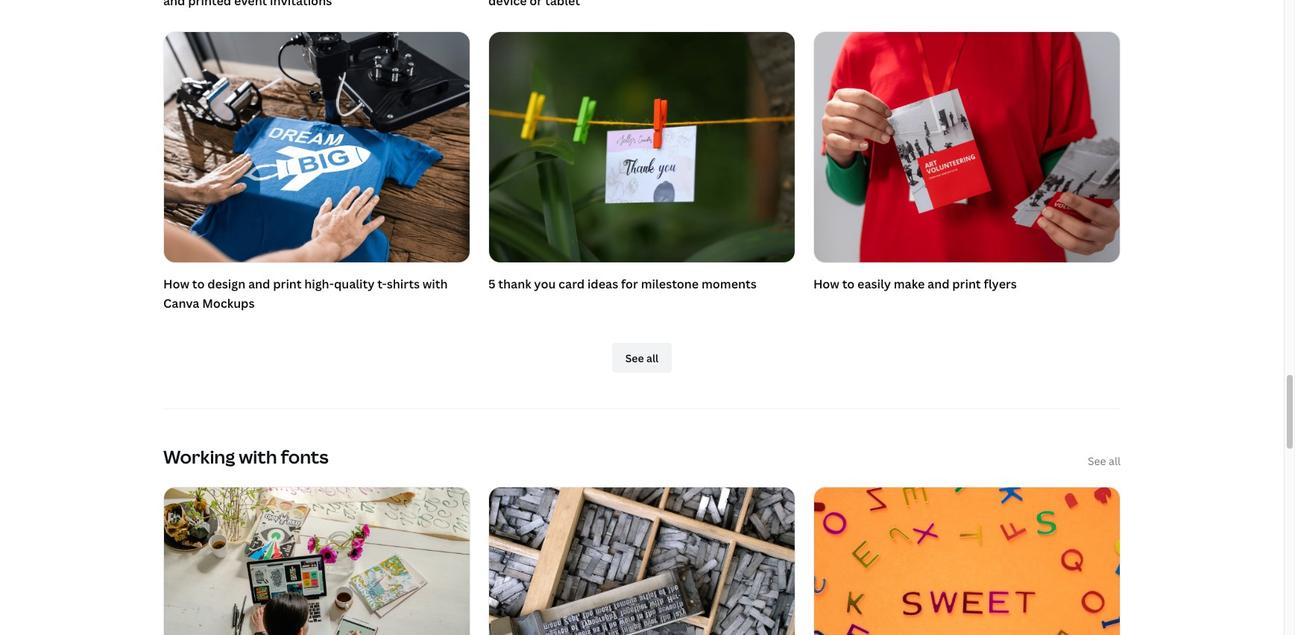 Task type: describe. For each thing, give the bounding box(es) containing it.
and inside how to design and print high-quality t-shirts with canva mockups
[[248, 276, 270, 292]]

font psychology image
[[489, 487, 795, 635]]

2 print from the left
[[952, 276, 981, 292]]

shirts
[[387, 276, 420, 292]]

5 thank you card ideas for milestone moments link
[[488, 31, 796, 297]]

thank
[[498, 276, 531, 292]]

you
[[534, 276, 556, 292]]

how for how to easily make and print flyers
[[813, 276, 839, 292]]

to for design
[[192, 276, 205, 292]]

fonts
[[281, 445, 329, 469]]

5 thank you card ideas for milestone moments
[[488, 276, 757, 292]]

pexels thới nam cao 10806198 image
[[489, 32, 795, 263]]

how for how to design and print high-quality t-shirts with canva mockups
[[163, 276, 189, 292]]

moments
[[702, 276, 757, 292]]

all
[[1109, 454, 1121, 468]]

how to design and print high-quality t-shirts with canva mockups
[[163, 276, 448, 311]]

high-
[[304, 276, 334, 292]]

how to design and print high-quality t-shirts with canva mockups link
[[163, 31, 470, 316]]

how to easily make and print flyers
[[813, 276, 1017, 292]]

to for easily
[[842, 276, 855, 292]]

see
[[1088, 454, 1106, 468]]



Task type: vqa. For each thing, say whether or not it's contained in the screenshot.
milestone
yes



Task type: locate. For each thing, give the bounding box(es) containing it.
how inside how to design and print high-quality t-shirts with canva mockups
[[163, 276, 189, 292]]

how
[[163, 276, 189, 292], [813, 276, 839, 292]]

1 horizontal spatial print
[[952, 276, 981, 292]]

1 vertical spatial with
[[239, 445, 277, 469]]

1 horizontal spatial to
[[842, 276, 855, 292]]

2 how from the left
[[813, 276, 839, 292]]

1 print from the left
[[273, 276, 302, 292]]

quality
[[334, 276, 375, 292]]

1 to from the left
[[192, 276, 205, 292]]

for
[[621, 276, 638, 292]]

flyers
[[984, 276, 1017, 292]]

1 horizontal spatial how
[[813, 276, 839, 292]]

1 how from the left
[[163, 276, 189, 292]]

card
[[559, 276, 585, 292]]

mockups
[[202, 295, 255, 311]]

how left easily
[[813, 276, 839, 292]]

to up canva
[[192, 276, 205, 292]]

see all link
[[1088, 453, 1121, 469]]

0 horizontal spatial how
[[163, 276, 189, 292]]

milestone
[[641, 276, 699, 292]]

how to choose perfect font palettes image
[[814, 487, 1120, 635]]

5
[[488, 276, 496, 292]]

with left "fonts"
[[239, 445, 277, 469]]

design
[[207, 276, 245, 292]]

print left the flyers
[[952, 276, 981, 292]]

how to easily make and print flyers link
[[813, 31, 1121, 297]]

with inside how to design and print high-quality t-shirts with canva mockups
[[423, 276, 448, 292]]

canva
[[163, 295, 199, 311]]

1 horizontal spatial and
[[928, 276, 950, 292]]

make
[[894, 276, 925, 292]]

2 to from the left
[[842, 276, 855, 292]]

print inside how to design and print high-quality t-shirts with canva mockups
[[273, 276, 302, 292]]

and right design
[[248, 276, 270, 292]]

working
[[163, 445, 235, 469]]

see all
[[1088, 454, 1121, 468]]

0 vertical spatial with
[[423, 276, 448, 292]]

and right "make"
[[928, 276, 950, 292]]

how up canva
[[163, 276, 189, 292]]

with
[[423, 276, 448, 292], [239, 445, 277, 469]]

and
[[248, 276, 270, 292], [928, 276, 950, 292]]

1 horizontal spatial with
[[423, 276, 448, 292]]

1 and from the left
[[248, 276, 270, 292]]

to inside how to design and print high-quality t-shirts with canva mockups
[[192, 276, 205, 292]]

0 horizontal spatial with
[[239, 445, 277, 469]]

0 horizontal spatial and
[[248, 276, 270, 292]]

0 horizontal spatial to
[[192, 276, 205, 292]]

how inside how to easily make and print flyers link
[[813, 276, 839, 292]]

to
[[192, 276, 205, 292], [842, 276, 855, 292]]

0 horizontal spatial print
[[273, 276, 302, 292]]

t-
[[377, 276, 387, 292]]

ideas
[[587, 276, 618, 292]]

print left high-
[[273, 276, 302, 292]]

print
[[273, 276, 302, 292], [952, 276, 981, 292]]

with right shirts
[[423, 276, 448, 292]]

2 and from the left
[[928, 276, 950, 292]]

easily
[[857, 276, 891, 292]]

working with fonts
[[163, 445, 329, 469]]

to left easily
[[842, 276, 855, 292]]



